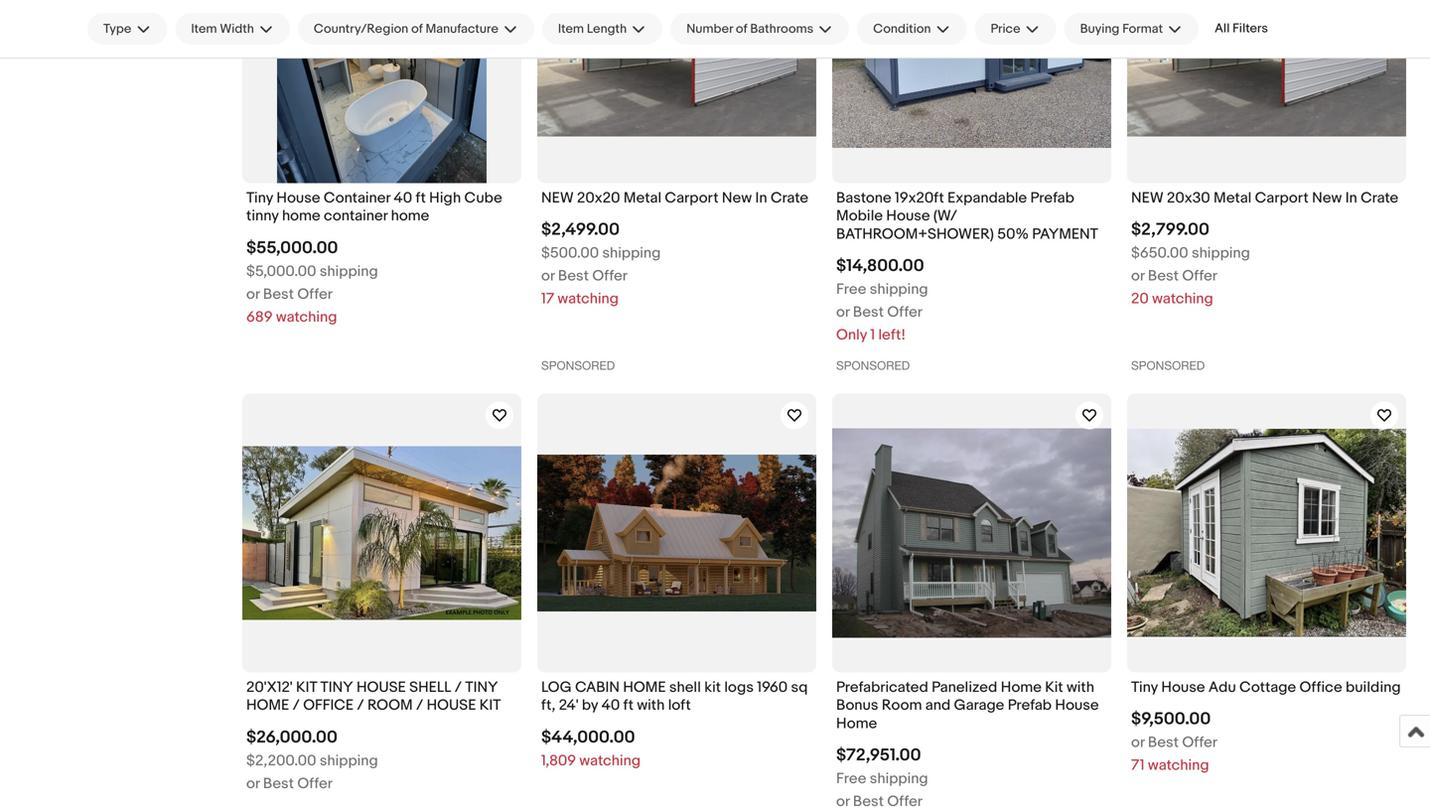 Task type: vqa. For each thing, say whether or not it's contained in the screenshot.
the shipping inside the $72,951.00 Free shipping
yes



Task type: describe. For each thing, give the bounding box(es) containing it.
mobile
[[836, 207, 883, 225]]

$2,799.00
[[1131, 220, 1210, 240]]

prefab inside the prefabricated panelized home kit with bonus room and garage prefab house home
[[1008, 697, 1052, 715]]

20'x12'  kit tiny house shell  / tiny home / office / room / house kit image
[[242, 446, 522, 620]]

office
[[303, 697, 354, 715]]

$72,951.00 free shipping
[[836, 746, 928, 788]]

$500.00
[[541, 244, 599, 262]]

new 20x20 metal carport new in crate image
[[537, 0, 817, 137]]

best for $55,000.00
[[263, 285, 294, 303]]

width
[[220, 21, 254, 37]]

/ down shell
[[416, 697, 423, 715]]

2 home from the left
[[391, 207, 429, 225]]

format
[[1123, 21, 1163, 37]]

20'x12'  kit tiny house shell  / tiny home / office / room / house kit link
[[246, 679, 518, 720]]

50%
[[998, 225, 1029, 243]]

new 20x30 metal carport new in crate
[[1131, 189, 1399, 207]]

country/region
[[314, 21, 408, 37]]

watching for $55,000.00
[[276, 308, 337, 326]]

home inside log cabin home shell kit logs 1960 sq ft, 24' by 40 ft with loft
[[623, 679, 666, 697]]

17
[[541, 290, 554, 308]]

log cabin home shell kit logs 1960 sq ft, 24' by 40 ft with loft link
[[541, 679, 813, 720]]

1
[[871, 326, 875, 344]]

with inside log cabin home shell kit logs 1960 sq ft, 24' by 40 ft with loft
[[637, 697, 665, 715]]

19x20ft
[[895, 189, 944, 207]]

1,809
[[541, 752, 576, 770]]

room
[[882, 697, 922, 715]]

type button
[[87, 13, 167, 45]]

log
[[541, 679, 572, 697]]

item length
[[558, 21, 627, 37]]

crate for $2,499.00
[[771, 189, 809, 207]]

1 home from the left
[[282, 207, 321, 225]]

house inside bastone 19x20ft expandable prefab mobile house (w/ bathroom+shower) 50% payment
[[886, 207, 930, 225]]

20'x12'  kit tiny house shell  / tiny home / office / room / house kit
[[246, 679, 501, 715]]

metal for $2,499.00
[[624, 189, 662, 207]]

payment
[[1032, 225, 1099, 243]]

bastone 19x20ft expandable prefab mobile house (w/ bathroom+shower) 50% payment link
[[836, 189, 1108, 248]]

40 inside "tiny house container 40 ft high cube tinny home container home"
[[394, 189, 412, 207]]

kit
[[705, 679, 721, 697]]

offer for $55,000.00
[[297, 285, 333, 303]]

tiny house adu cottage office building
[[1131, 679, 1401, 697]]

of for country/region
[[411, 21, 423, 37]]

0 vertical spatial home
[[1001, 679, 1042, 697]]

71
[[1131, 757, 1145, 775]]

high
[[429, 189, 461, 207]]

offer for $2,799.00
[[1182, 267, 1218, 285]]

sponsored for $14,800.00
[[836, 359, 910, 373]]

$9,500.00
[[1131, 709, 1211, 730]]

or for $55,000.00
[[246, 285, 260, 303]]

item width button
[[175, 13, 290, 45]]

tiny for $9,500.00
[[1131, 679, 1158, 697]]

expandable
[[948, 189, 1027, 207]]

best for $14,800.00
[[853, 303, 884, 321]]

tiny house container 40 ft high cube tinny home container home
[[246, 189, 502, 225]]

or inside $9,500.00 or best offer 71 watching
[[1131, 734, 1145, 752]]

or for $2,499.00
[[541, 267, 555, 285]]

tiny house adu cottage office building link
[[1131, 679, 1403, 702]]

home inside 20'x12'  kit tiny house shell  / tiny home / office / room / house kit
[[246, 697, 289, 715]]

all
[[1215, 21, 1230, 36]]

number of bathrooms
[[687, 21, 814, 37]]

bastone 19x20ft expandable prefab mobile house (w/ bathroom+shower) 50% payment
[[836, 189, 1099, 243]]

0 horizontal spatial kit
[[296, 679, 317, 697]]

689
[[246, 308, 273, 326]]

best inside $9,500.00 or best offer 71 watching
[[1148, 734, 1179, 752]]

ft inside "tiny house container 40 ft high cube tinny home container home"
[[416, 189, 426, 207]]

1 horizontal spatial kit
[[480, 697, 501, 715]]

$2,499.00 $500.00 shipping or best offer 17 watching
[[541, 220, 661, 308]]

$2,799.00 $650.00 shipping or best offer 20 watching
[[1131, 220, 1250, 308]]

condition
[[873, 21, 931, 37]]

bastone 19x20ft expandable prefab mobile house (w/ bathroom+shower) 50% payment image
[[832, 0, 1112, 148]]

new for $2,799.00
[[1312, 189, 1342, 207]]

panelized
[[932, 679, 998, 697]]

20'x12'
[[246, 679, 293, 697]]

watching inside $44,000.00 1,809 watching
[[580, 752, 641, 770]]

buying format
[[1080, 21, 1163, 37]]

by
[[582, 697, 598, 715]]

$650.00
[[1131, 244, 1189, 262]]

20x30
[[1167, 189, 1211, 207]]

office
[[1300, 679, 1343, 697]]

only
[[836, 326, 867, 344]]

house inside "tiny house container 40 ft high cube tinny home container home"
[[276, 189, 320, 207]]

$55,000.00 $5,000.00 shipping or best offer 689 watching
[[246, 238, 378, 326]]

left!
[[879, 326, 906, 344]]

$2,499.00
[[541, 220, 620, 240]]

country/region of manufacture button
[[298, 13, 534, 45]]

20x20
[[577, 189, 620, 207]]

house inside the prefabricated panelized home kit with bonus room and garage prefab house home
[[1055, 697, 1099, 715]]

loft
[[668, 697, 691, 715]]

buying format button
[[1064, 13, 1199, 45]]

tiny house container 40 ft high cube tinny home container home link
[[246, 189, 518, 230]]

shell
[[669, 679, 701, 697]]

offer for $26,000.00
[[297, 775, 333, 793]]

container
[[324, 207, 388, 225]]

/ left office
[[293, 697, 300, 715]]

24'
[[559, 697, 579, 715]]

country/region of manufacture
[[314, 21, 499, 37]]

cabin
[[575, 679, 620, 697]]

new for $2,499.00
[[541, 189, 574, 207]]



Task type: locate. For each thing, give the bounding box(es) containing it.
of right number
[[736, 21, 747, 37]]

0 horizontal spatial carport
[[665, 189, 719, 207]]

offer down $9,500.00
[[1182, 734, 1218, 752]]

crate
[[771, 189, 809, 207], [1361, 189, 1399, 207]]

2 carport from the left
[[1255, 189, 1309, 207]]

1 vertical spatial tiny
[[1131, 679, 1158, 697]]

house up room
[[357, 679, 406, 697]]

1 metal from the left
[[624, 189, 662, 207]]

in for $2,499.00
[[755, 189, 767, 207]]

home left the shell
[[623, 679, 666, 697]]

ft left high
[[416, 189, 426, 207]]

1 horizontal spatial of
[[736, 21, 747, 37]]

best down $5,000.00
[[263, 285, 294, 303]]

0 horizontal spatial home
[[246, 697, 289, 715]]

1 item from the left
[[191, 21, 217, 37]]

1 carport from the left
[[665, 189, 719, 207]]

1 horizontal spatial crate
[[1361, 189, 1399, 207]]

or inside $55,000.00 $5,000.00 shipping or best offer 689 watching
[[246, 285, 260, 303]]

best for $2,799.00
[[1148, 267, 1179, 285]]

offer inside the $2,499.00 $500.00 shipping or best offer 17 watching
[[592, 267, 628, 285]]

tiny house adu cottage office building image
[[1127, 429, 1407, 637]]

best for $2,499.00
[[558, 267, 589, 285]]

watching right 20
[[1152, 290, 1214, 308]]

crate for $2,799.00
[[1361, 189, 1399, 207]]

0 horizontal spatial sponsored
[[541, 359, 615, 373]]

1 in from the left
[[755, 189, 767, 207]]

1 vertical spatial free
[[836, 770, 867, 788]]

/
[[455, 679, 462, 697], [293, 697, 300, 715], [357, 697, 364, 715], [416, 697, 423, 715]]

watching inside the $2,499.00 $500.00 shipping or best offer 17 watching
[[558, 290, 619, 308]]

manufacture
[[426, 21, 499, 37]]

item width
[[191, 21, 254, 37]]

of
[[411, 21, 423, 37], [736, 21, 747, 37]]

ft
[[416, 189, 426, 207], [623, 697, 634, 715]]

1 horizontal spatial metal
[[1214, 189, 1252, 207]]

0 horizontal spatial house
[[357, 679, 406, 697]]

40 inside log cabin home shell kit logs 1960 sq ft, 24' by 40 ft with loft
[[602, 697, 620, 715]]

all filters
[[1215, 21, 1268, 36]]

or inside $26,000.00 $2,200.00 shipping or best offer
[[246, 775, 260, 793]]

2 horizontal spatial sponsored
[[1131, 359, 1205, 373]]

3 sponsored from the left
[[1131, 359, 1205, 373]]

new 20x20 metal carport new in crate
[[541, 189, 809, 207]]

free inside $14,800.00 free shipping or best offer only 1 left!
[[836, 281, 867, 298]]

shipping down office
[[320, 752, 378, 770]]

free for $14,800.00
[[836, 281, 867, 298]]

1 vertical spatial prefab
[[1008, 697, 1052, 715]]

offer inside $55,000.00 $5,000.00 shipping or best offer 689 watching
[[297, 285, 333, 303]]

tiny right shell
[[465, 679, 498, 697]]

0 vertical spatial ft
[[416, 189, 426, 207]]

shipping down $2,499.00
[[602, 244, 661, 262]]

shipping down $72,951.00
[[870, 770, 928, 788]]

of inside dropdown button
[[411, 21, 423, 37]]

offer down "$650.00"
[[1182, 267, 1218, 285]]

offer inside $26,000.00 $2,200.00 shipping or best offer
[[297, 775, 333, 793]]

kit
[[1045, 679, 1064, 697]]

in for $2,799.00
[[1346, 189, 1358, 207]]

watching right the 71
[[1148, 757, 1209, 775]]

2 crate from the left
[[1361, 189, 1399, 207]]

sponsored
[[541, 359, 615, 373], [836, 359, 910, 373], [1131, 359, 1205, 373]]

shipping for $2,499.00
[[602, 244, 661, 262]]

0 horizontal spatial of
[[411, 21, 423, 37]]

bathrooms
[[750, 21, 814, 37]]

1 horizontal spatial tiny
[[465, 679, 498, 697]]

buying
[[1080, 21, 1120, 37]]

1 horizontal spatial in
[[1346, 189, 1358, 207]]

/ left room
[[357, 697, 364, 715]]

prefabricated panelized home kit with bonus room and garage prefab house home
[[836, 679, 1099, 733]]

shipping for $26,000.00
[[320, 752, 378, 770]]

item inside dropdown button
[[191, 21, 217, 37]]

shipping down $2,799.00
[[1192, 244, 1250, 262]]

or for $26,000.00
[[246, 775, 260, 793]]

1 horizontal spatial home
[[623, 679, 666, 697]]

number of bathrooms button
[[671, 13, 850, 45]]

0 horizontal spatial new
[[722, 189, 752, 207]]

all filters button
[[1207, 13, 1276, 44]]

free inside $72,951.00 free shipping
[[836, 770, 867, 788]]

ft,
[[541, 697, 556, 715]]

new
[[541, 189, 574, 207], [1131, 189, 1164, 207]]

shipping inside $55,000.00 $5,000.00 shipping or best offer 689 watching
[[320, 263, 378, 280]]

item left length
[[558, 21, 584, 37]]

0 horizontal spatial home
[[836, 715, 877, 733]]

metal right 20x20
[[624, 189, 662, 207]]

shipping
[[602, 244, 661, 262], [1192, 244, 1250, 262], [320, 263, 378, 280], [870, 281, 928, 298], [320, 752, 378, 770], [870, 770, 928, 788]]

home
[[623, 679, 666, 697], [246, 697, 289, 715]]

container
[[324, 189, 390, 207]]

$2,200.00
[[246, 752, 316, 770]]

tiny up $9,500.00
[[1131, 679, 1158, 697]]

watching inside $9,500.00 or best offer 71 watching
[[1148, 757, 1209, 775]]

new 20x30 metal carport new in crate image
[[1127, 0, 1407, 137]]

offer down $2,200.00
[[297, 775, 333, 793]]

type
[[103, 21, 131, 37]]

logs
[[725, 679, 754, 697]]

new up $2,799.00
[[1131, 189, 1164, 207]]

shipping inside $14,800.00 free shipping or best offer only 1 left!
[[870, 281, 928, 298]]

building
[[1346, 679, 1401, 697]]

log cabin home shell kit logs 1960 sq ft, 24' by 40 ft with loft image
[[537, 455, 817, 612]]

shipping down container
[[320, 263, 378, 280]]

1 new from the left
[[541, 189, 574, 207]]

1 horizontal spatial new
[[1312, 189, 1342, 207]]

prefab up payment
[[1031, 189, 1075, 207]]

0 horizontal spatial item
[[191, 21, 217, 37]]

house up tinny on the top left of page
[[276, 189, 320, 207]]

watching for $2,499.00
[[558, 290, 619, 308]]

item inside dropdown button
[[558, 21, 584, 37]]

tinny
[[246, 207, 279, 225]]

1 vertical spatial 40
[[602, 697, 620, 715]]

$26,000.00
[[246, 727, 338, 748]]

0 horizontal spatial home
[[282, 207, 321, 225]]

offer for $2,499.00
[[592, 267, 628, 285]]

1 horizontal spatial new
[[1131, 189, 1164, 207]]

tiny for $55,000.00
[[246, 189, 273, 207]]

or up 20
[[1131, 267, 1145, 285]]

new
[[722, 189, 752, 207], [1312, 189, 1342, 207]]

best inside $2,799.00 $650.00 shipping or best offer 20 watching
[[1148, 267, 1179, 285]]

adu
[[1209, 679, 1236, 697]]

metal for $2,799.00
[[1214, 189, 1252, 207]]

2 of from the left
[[736, 21, 747, 37]]

free for $72,951.00
[[836, 770, 867, 788]]

or down $2,200.00
[[246, 775, 260, 793]]

2 tiny from the left
[[465, 679, 498, 697]]

shipping for $55,000.00
[[320, 263, 378, 280]]

40 left high
[[394, 189, 412, 207]]

item left width
[[191, 21, 217, 37]]

best down $2,200.00
[[263, 775, 294, 793]]

1 free from the top
[[836, 281, 867, 298]]

house down shell
[[427, 697, 476, 715]]

price button
[[975, 13, 1056, 45]]

/ right shell
[[455, 679, 462, 697]]

home down bonus at bottom
[[836, 715, 877, 733]]

1 of from the left
[[411, 21, 423, 37]]

40 right 'by'
[[602, 697, 620, 715]]

2 item from the left
[[558, 21, 584, 37]]

prefab
[[1031, 189, 1075, 207], [1008, 697, 1052, 715]]

watching right 17
[[558, 290, 619, 308]]

0 vertical spatial tiny
[[246, 189, 273, 207]]

prefabricated panelized home kit with bonus room and garage prefab house home link
[[836, 679, 1108, 738]]

best down "$650.00"
[[1148, 267, 1179, 285]]

kit
[[296, 679, 317, 697], [480, 697, 501, 715]]

1 vertical spatial home
[[836, 715, 877, 733]]

0 horizontal spatial with
[[637, 697, 665, 715]]

tiny
[[320, 679, 353, 697], [465, 679, 498, 697]]

metal
[[624, 189, 662, 207], [1214, 189, 1252, 207]]

$14,800.00 free shipping or best offer only 1 left!
[[836, 256, 928, 344]]

1 horizontal spatial home
[[1001, 679, 1042, 697]]

0 horizontal spatial tiny
[[320, 679, 353, 697]]

1 horizontal spatial sponsored
[[836, 359, 910, 373]]

item
[[191, 21, 217, 37], [558, 21, 584, 37]]

prefab down kit
[[1008, 697, 1052, 715]]

2 in from the left
[[1346, 189, 1358, 207]]

or up only
[[836, 303, 850, 321]]

in inside new 20x30 metal carport new in crate link
[[1346, 189, 1358, 207]]

in
[[755, 189, 767, 207], [1346, 189, 1358, 207]]

ft inside log cabin home shell kit logs 1960 sq ft, 24' by 40 ft with loft
[[623, 697, 634, 715]]

price
[[991, 21, 1021, 37]]

1 horizontal spatial 40
[[602, 697, 620, 715]]

0 horizontal spatial new
[[541, 189, 574, 207]]

condition button
[[857, 13, 967, 45]]

0 vertical spatial 40
[[394, 189, 412, 207]]

free down '$14,800.00'
[[836, 281, 867, 298]]

home
[[282, 207, 321, 225], [391, 207, 429, 225]]

offer
[[592, 267, 628, 285], [1182, 267, 1218, 285], [297, 285, 333, 303], [887, 303, 923, 321], [1182, 734, 1218, 752], [297, 775, 333, 793]]

with right kit
[[1067, 679, 1095, 697]]

$5,000.00
[[246, 263, 316, 280]]

best for $26,000.00
[[263, 775, 294, 793]]

watching right the 689 at the left
[[276, 308, 337, 326]]

of inside dropdown button
[[736, 21, 747, 37]]

best inside $26,000.00 $2,200.00 shipping or best offer
[[263, 775, 294, 793]]

watching inside $2,799.00 $650.00 shipping or best offer 20 watching
[[1152, 290, 1214, 308]]

2 new from the left
[[1131, 189, 1164, 207]]

sponsored down 20
[[1131, 359, 1205, 373]]

1960
[[757, 679, 788, 697]]

tiny up tinny on the top left of page
[[246, 189, 273, 207]]

watching down $44,000.00
[[580, 752, 641, 770]]

carport right 20x20
[[665, 189, 719, 207]]

new for $2,499.00
[[722, 189, 752, 207]]

sq
[[791, 679, 808, 697]]

kit left ft,
[[480, 697, 501, 715]]

tiny up office
[[320, 679, 353, 697]]

shipping inside $26,000.00 $2,200.00 shipping or best offer
[[320, 752, 378, 770]]

ft right 'by'
[[623, 697, 634, 715]]

filters
[[1233, 21, 1268, 36]]

best up 1
[[853, 303, 884, 321]]

0 horizontal spatial ft
[[416, 189, 426, 207]]

2 new from the left
[[1312, 189, 1342, 207]]

2 metal from the left
[[1214, 189, 1252, 207]]

of left the manufacture
[[411, 21, 423, 37]]

(w/
[[934, 207, 958, 225]]

shipping for $72,951.00
[[870, 770, 928, 788]]

carport for $2,499.00
[[665, 189, 719, 207]]

2 sponsored from the left
[[836, 359, 910, 373]]

$9,500.00 or best offer 71 watching
[[1131, 709, 1218, 775]]

log cabin home shell kit logs 1960 sq ft, 24' by 40 ft with loft
[[541, 679, 808, 715]]

house
[[357, 679, 406, 697], [427, 697, 476, 715]]

watching for $2,799.00
[[1152, 290, 1214, 308]]

offer for $14,800.00
[[887, 303, 923, 321]]

1 horizontal spatial item
[[558, 21, 584, 37]]

home down "20'x12'"
[[246, 697, 289, 715]]

sponsored down 1
[[836, 359, 910, 373]]

$44,000.00
[[541, 727, 635, 748]]

best down $9,500.00
[[1148, 734, 1179, 752]]

shipping down '$14,800.00'
[[870, 281, 928, 298]]

shipping inside the $2,499.00 $500.00 shipping or best offer 17 watching
[[602, 244, 661, 262]]

1 sponsored from the left
[[541, 359, 615, 373]]

shipping for $2,799.00
[[1192, 244, 1250, 262]]

new up $2,499.00
[[541, 189, 574, 207]]

and
[[926, 697, 951, 715]]

best inside $14,800.00 free shipping or best offer only 1 left!
[[853, 303, 884, 321]]

bathroom+shower)
[[836, 225, 994, 243]]

or inside the $2,499.00 $500.00 shipping or best offer 17 watching
[[541, 267, 555, 285]]

new 20x20 metal carport new in crate link
[[541, 189, 813, 212]]

bonus
[[836, 697, 879, 715]]

0 horizontal spatial crate
[[771, 189, 809, 207]]

offer up left!
[[887, 303, 923, 321]]

garage
[[954, 697, 1005, 715]]

sponsored down 17
[[541, 359, 615, 373]]

cottage
[[1240, 679, 1296, 697]]

shipping inside $72,951.00 free shipping
[[870, 770, 928, 788]]

2 free from the top
[[836, 770, 867, 788]]

shipping inside $2,799.00 $650.00 shipping or best offer 20 watching
[[1192, 244, 1250, 262]]

or inside $2,799.00 $650.00 shipping or best offer 20 watching
[[1131, 267, 1145, 285]]

or for $2,799.00
[[1131, 267, 1145, 285]]

free
[[836, 281, 867, 298], [836, 770, 867, 788]]

1 vertical spatial ft
[[623, 697, 634, 715]]

1 horizontal spatial ft
[[623, 697, 634, 715]]

or up 17
[[541, 267, 555, 285]]

with left loft at the bottom of page
[[637, 697, 665, 715]]

with inside the prefabricated panelized home kit with bonus room and garage prefab house home
[[1067, 679, 1095, 697]]

sponsored for $2,799.00
[[1131, 359, 1205, 373]]

0 vertical spatial prefab
[[1031, 189, 1075, 207]]

prefabricated panelized home kit with bonus room and garage prefab house home image
[[832, 429, 1112, 638]]

bastone
[[836, 189, 892, 207]]

1 horizontal spatial home
[[391, 207, 429, 225]]

or inside $14,800.00 free shipping or best offer only 1 left!
[[836, 303, 850, 321]]

kit up office
[[296, 679, 317, 697]]

offer inside $2,799.00 $650.00 shipping or best offer 20 watching
[[1182, 267, 1218, 285]]

best inside the $2,499.00 $500.00 shipping or best offer 17 watching
[[558, 267, 589, 285]]

1 horizontal spatial carport
[[1255, 189, 1309, 207]]

room
[[368, 697, 413, 715]]

number
[[687, 21, 733, 37]]

home down high
[[391, 207, 429, 225]]

0 horizontal spatial in
[[755, 189, 767, 207]]

1 tiny from the left
[[320, 679, 353, 697]]

best inside $55,000.00 $5,000.00 shipping or best offer 689 watching
[[263, 285, 294, 303]]

offer down the $500.00
[[592, 267, 628, 285]]

$55,000.00
[[246, 238, 338, 259]]

item length button
[[542, 13, 663, 45]]

or for $14,800.00
[[836, 303, 850, 321]]

home left kit
[[1001, 679, 1042, 697]]

item for item width
[[191, 21, 217, 37]]

house
[[276, 189, 320, 207], [886, 207, 930, 225], [1162, 679, 1205, 697], [1055, 697, 1099, 715]]

sponsored for $2,499.00
[[541, 359, 615, 373]]

house down kit
[[1055, 697, 1099, 715]]

in inside new 20x20 metal carport new in crate link
[[755, 189, 767, 207]]

1 horizontal spatial house
[[427, 697, 476, 715]]

free down $72,951.00
[[836, 770, 867, 788]]

1 horizontal spatial with
[[1067, 679, 1095, 697]]

$72,951.00
[[836, 746, 921, 766]]

house up $9,500.00
[[1162, 679, 1205, 697]]

carport
[[665, 189, 719, 207], [1255, 189, 1309, 207]]

or up the 71
[[1131, 734, 1145, 752]]

item for item length
[[558, 21, 584, 37]]

length
[[587, 21, 627, 37]]

offer inside $9,500.00 or best offer 71 watching
[[1182, 734, 1218, 752]]

0 horizontal spatial tiny
[[246, 189, 273, 207]]

tiny house container 40 ft high cube tinny home container home image
[[277, 0, 487, 183]]

house up bathroom+shower)
[[886, 207, 930, 225]]

carport for $2,799.00
[[1255, 189, 1309, 207]]

0 vertical spatial free
[[836, 281, 867, 298]]

prefabricated
[[836, 679, 929, 697]]

prefab inside bastone 19x20ft expandable prefab mobile house (w/ bathroom+shower) 50% payment
[[1031, 189, 1075, 207]]

1 crate from the left
[[771, 189, 809, 207]]

shipping for $14,800.00
[[870, 281, 928, 298]]

carport right 20x30
[[1255, 189, 1309, 207]]

new for $2,799.00
[[1131, 189, 1164, 207]]

0 horizontal spatial 40
[[394, 189, 412, 207]]

1 new from the left
[[722, 189, 752, 207]]

shell
[[409, 679, 451, 697]]

of for number
[[736, 21, 747, 37]]

metal right 20x30
[[1214, 189, 1252, 207]]

tiny
[[246, 189, 273, 207], [1131, 679, 1158, 697]]

1 horizontal spatial tiny
[[1131, 679, 1158, 697]]

or up the 689 at the left
[[246, 285, 260, 303]]

$26,000.00 $2,200.00 shipping or best offer
[[246, 727, 378, 793]]

0 horizontal spatial metal
[[624, 189, 662, 207]]

$44,000.00 1,809 watching
[[541, 727, 641, 770]]

best down the $500.00
[[558, 267, 589, 285]]

offer down $5,000.00
[[297, 285, 333, 303]]

watching inside $55,000.00 $5,000.00 shipping or best offer 689 watching
[[276, 308, 337, 326]]

offer inside $14,800.00 free shipping or best offer only 1 left!
[[887, 303, 923, 321]]

home up $55,000.00
[[282, 207, 321, 225]]

tiny inside "tiny house container 40 ft high cube tinny home container home"
[[246, 189, 273, 207]]



